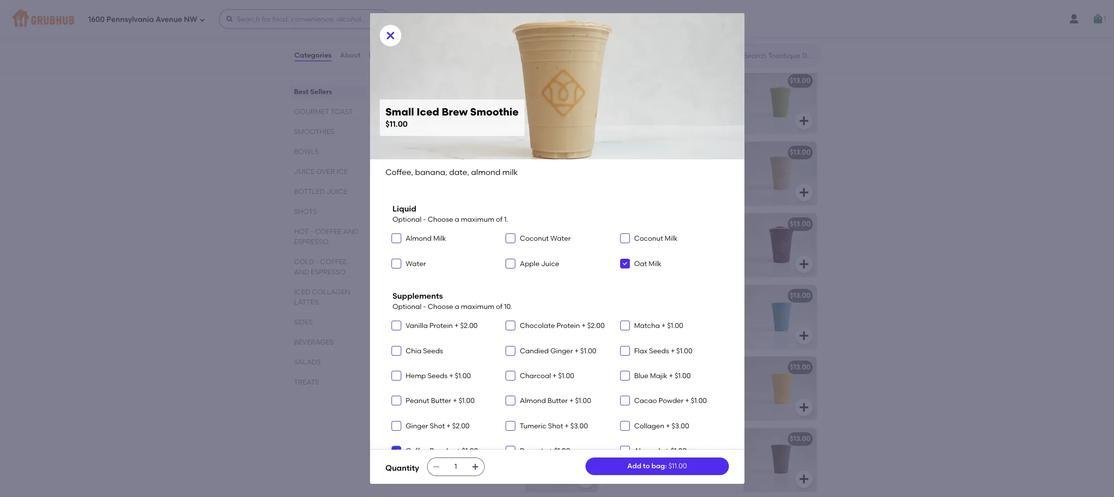 Task type: describe. For each thing, give the bounding box(es) containing it.
apple
[[520, 260, 540, 268]]

about
[[340, 51, 361, 59]]

oat milk
[[634, 260, 662, 268]]

shot for tumeric shot
[[548, 422, 563, 430]]

small for small iced brew smoothie $11.00
[[386, 106, 414, 118]]

charcoal
[[520, 372, 551, 380]]

heart
[[656, 435, 675, 443]]

crush for small
[[441, 363, 461, 372]]

large green machine smoothie
[[612, 77, 717, 85]]

treats
[[294, 378, 319, 387]]

hemp seeds + $1.00
[[406, 372, 471, 380]]

hot - coffee and espresso
[[294, 228, 358, 246]]

protein for vanilla protein
[[430, 322, 453, 330]]

hot
[[294, 228, 309, 236]]

charcoal + $1.00
[[520, 372, 574, 380]]

of for liquid
[[496, 216, 503, 224]]

mango, for small green machine smoothie
[[423, 91, 448, 99]]

+ for candied ginger + $1.00
[[575, 347, 579, 355]]

majik
[[650, 372, 668, 380]]

- inside the "liquid optional - choose a maximum of 1."
[[423, 216, 426, 224]]

best sellers tab
[[294, 87, 362, 97]]

supplements optional - choose a maximum of 10.
[[393, 292, 513, 311]]

a for supplements
[[455, 303, 459, 311]]

add to bag: $11.00
[[627, 462, 687, 471]]

gourmet toast tab
[[294, 107, 362, 117]]

large orange crush smoothie image
[[743, 357, 817, 421]]

$13.00 for banana, mango, pineapple, spinach, kale, hemp seed, flax seed, coconut water, lime
[[790, 77, 811, 85]]

coffee, up liquid
[[386, 168, 413, 177]]

coconut water
[[520, 235, 571, 243]]

almond for almond milk
[[406, 235, 432, 243]]

coffee powder + $1.00
[[406, 447, 478, 455]]

add
[[627, 462, 642, 471]]

oat
[[634, 260, 647, 268]]

large purple heart smoothie image
[[743, 429, 817, 492]]

optional for liquid
[[393, 216, 422, 224]]

agave, for large orange crush smoothie
[[685, 377, 708, 386]]

ice
[[336, 168, 348, 176]]

almonds + $1.00
[[634, 447, 687, 455]]

apple for small superfruit smoothie image
[[438, 244, 458, 252]]

blue majik + $1.00
[[634, 372, 691, 380]]

lime, right the bag:
[[670, 459, 686, 467]]

$10.00 for banana, mango, pineapple, spinach, kale, hemp seed, flax seed, coconut water, lime
[[571, 77, 592, 85]]

blueberry, for small superfruit smoothie image
[[480, 234, 513, 242]]

1 blue from the left
[[487, 306, 501, 314]]

2 majik from the left
[[612, 315, 630, 324]]

blueberry, spinach, pineapple, chia seeds, flax seeds, lime, almond milk for small purple heart smoothie image
[[393, 449, 510, 467]]

bag:
[[652, 462, 667, 471]]

shot for ginger shot
[[430, 422, 445, 430]]

acai, strawberry, banana, blueberry, cold-pressed apple juice for large superfruit smoothie image
[[612, 234, 732, 252]]

categories
[[294, 51, 332, 59]]

1 vertical spatial $11.00
[[669, 462, 687, 471]]

candied
[[520, 347, 549, 355]]

- inside hot - coffee and espresso
[[310, 228, 313, 236]]

small orange crush smoothie
[[393, 363, 494, 372]]

1600 pennsylvania avenue nw
[[88, 15, 197, 24]]

nw
[[184, 15, 197, 24]]

$2.00 for ginger shot + $2.00
[[452, 422, 470, 430]]

0 vertical spatial blue
[[414, 292, 428, 300]]

mango, up "matcha + $1.00"
[[678, 306, 704, 314]]

small for small green machine smoothie
[[393, 77, 412, 85]]

almond inside button
[[469, 459, 495, 467]]

salads tab
[[294, 357, 362, 368]]

flax down almonds on the bottom of the page
[[634, 459, 646, 467]]

juice inside tab
[[294, 168, 315, 176]]

small purple heart smoothie image
[[525, 429, 598, 492]]

smoothie for small green machine smoothie
[[466, 77, 498, 85]]

plain image
[[743, 0, 817, 27]]

lime for large
[[634, 110, 648, 119]]

+ right matcha
[[662, 322, 666, 330]]

categories button
[[294, 38, 332, 73]]

coffee for cold
[[320, 258, 347, 266]]

supplements
[[393, 292, 443, 301]]

pineapple, for large green machine smoothie
[[669, 91, 704, 99]]

- inside 'cold - coffee and espresso'
[[316, 258, 318, 266]]

orange, for large
[[612, 377, 639, 386]]

1600
[[88, 15, 105, 24]]

mystique
[[430, 292, 460, 300]]

2 blue from the left
[[706, 306, 720, 314]]

smoothie for large purple heart smoothie
[[677, 435, 709, 443]]

$13.00 for acai, strawberry, banana, blueberry, cold-pressed apple juice
[[790, 220, 811, 228]]

brew inside best seller large iced brew smoothie
[[649, 150, 666, 159]]

2 $3.00 from the left
[[672, 422, 689, 430]]

blueberry, spinach, pineapple, chia seeds, flax seeds, lime, almond milk for large purple heart smoothie image
[[612, 449, 728, 467]]

cold- for small superfruit smoothie image
[[393, 244, 411, 252]]

gourmet toast
[[294, 108, 353, 116]]

cold
[[294, 258, 314, 266]]

reviews button
[[368, 38, 397, 73]]

iced collagen lattes
[[294, 288, 350, 307]]

green for large
[[633, 77, 653, 85]]

+ right charcoal
[[553, 372, 557, 380]]

powder for coffee powder
[[430, 447, 455, 455]]

brew for small iced brew smoothie
[[430, 148, 447, 157]]

water, for large
[[612, 110, 632, 119]]

+ for blue majik + $1.00
[[669, 372, 673, 380]]

candied ginger + $1.00
[[520, 347, 597, 355]]

seller
[[632, 139, 648, 145]]

purple
[[633, 435, 655, 443]]

orange for small
[[414, 363, 439, 372]]

2 pineapple, banana, mango, blue majik (sea algae), almond milk from the left
[[612, 306, 720, 324]]

1 vertical spatial blue
[[634, 372, 649, 380]]

seeds for flax
[[649, 347, 669, 355]]

mango, for small orange crush smoothie
[[422, 377, 448, 386]]

smoothie for small orange crush smoothie
[[462, 363, 494, 372]]

toast
[[331, 108, 353, 116]]

vanilla
[[406, 322, 428, 330]]

almond butter + $1.00
[[520, 397, 591, 405]]

bottled
[[294, 188, 325, 196]]

2 seed, from the left
[[464, 100, 482, 109]]

0 horizontal spatial ginger
[[406, 422, 428, 430]]

beverages tab
[[294, 337, 362, 348]]

peanut butter + $1.00
[[406, 397, 475, 405]]

coconut for coconut water
[[520, 235, 549, 243]]

small iced brew smoothie
[[393, 148, 480, 157]]

+ up heart
[[666, 422, 670, 430]]

agave, for small orange crush smoothie
[[467, 377, 489, 386]]

$13.00 for orange, mango, lime, agave, almond milk
[[790, 363, 811, 372]]

pennsylvania
[[106, 15, 154, 24]]

large green machine smoothie image
[[743, 70, 817, 134]]

small green machine smoothie
[[393, 77, 498, 85]]

liquid optional - choose a maximum of 1.
[[393, 205, 508, 224]]

1 pineapple, from the left
[[393, 306, 429, 314]]

1
[[1104, 15, 1107, 23]]

and for hot - coffee and espresso
[[343, 228, 358, 236]]

kale, for large
[[612, 100, 627, 109]]

water, for small
[[393, 110, 414, 119]]

small green machine smoothie image
[[525, 70, 598, 134]]

banana, for large
[[612, 91, 640, 99]]

1 seed, from the left
[[431, 100, 449, 109]]

0 horizontal spatial water
[[406, 260, 426, 268]]

blueberry, for large superfruit smoothie image
[[699, 234, 732, 242]]

about button
[[340, 38, 361, 73]]

coconut for large green machine smoothie
[[702, 100, 729, 109]]

$2.00 for chocolate protein + $2.00
[[587, 322, 605, 330]]

chia for small purple heart smoothie image
[[495, 449, 509, 457]]

+ right peanuts
[[549, 447, 553, 455]]

best for seller
[[618, 139, 630, 145]]

shots tab
[[294, 207, 362, 217]]

small superfruit smoothie
[[393, 220, 480, 228]]

flax seeds + $1.00
[[634, 347, 693, 355]]

pressed for large superfruit smoothie image
[[629, 244, 655, 252]]

banana, mango, pineapple, spinach, kale, hemp seed, flax seed, coconut water, lime for small
[[393, 91, 515, 119]]

butter for almond butter
[[548, 397, 568, 405]]

+ for ginger shot + $2.00
[[447, 422, 451, 430]]

mango, for large orange crush smoothie
[[641, 377, 666, 386]]

+ down heart
[[665, 447, 669, 455]]

1 $3.00 from the left
[[571, 422, 588, 430]]

2 $13.00 from the top
[[790, 148, 811, 157]]

lime, down small orange crush smoothie
[[449, 377, 465, 386]]

coffee
[[406, 447, 428, 455]]

sellers
[[310, 88, 332, 96]]

+ for cacao powder + $1.00
[[685, 397, 689, 405]]

small for small superfruit smoothie
[[393, 220, 412, 228]]

almonds
[[634, 447, 664, 455]]

2 pineapple, from the left
[[612, 306, 647, 314]]

chocolate protein + $2.00
[[520, 322, 605, 330]]

matcha + $1.00
[[634, 322, 683, 330]]

espresso for hot
[[294, 238, 328, 246]]

milk for oat milk
[[649, 260, 662, 268]]

2 algae), from the left
[[647, 315, 670, 324]]

tumeric shot + $3.00
[[520, 422, 588, 430]]

matcha
[[634, 322, 660, 330]]

small blue mystique smoothie
[[393, 292, 494, 300]]

quantity
[[386, 464, 419, 473]]

iced
[[294, 288, 310, 297]]

blueberry, for small purple heart smoothie image
[[393, 449, 426, 457]]

svg image inside 1 button
[[1092, 13, 1104, 25]]

blueberry, spinach, pineapple, chia seeds, flax seeds, lime, almond milk button
[[387, 429, 598, 492]]

beverages
[[294, 338, 334, 347]]

small for small iced brew smoothie
[[393, 148, 412, 157]]

collagen
[[312, 288, 350, 297]]

strawberry, for large superfruit smoothie image
[[630, 234, 667, 242]]

juice inside tab
[[326, 188, 347, 196]]

gourmet
[[294, 108, 329, 116]]

avenue
[[156, 15, 182, 24]]

salads
[[294, 358, 321, 367]]

chocolate
[[520, 322, 555, 330]]

treats tab
[[294, 377, 362, 388]]

3 seeds, from the left
[[612, 459, 633, 467]]



Task type: vqa. For each thing, say whether or not it's contained in the screenshot.
the crumbles.
no



Task type: locate. For each thing, give the bounding box(es) containing it.
1 vertical spatial optional
[[393, 303, 422, 311]]

$2.00 down supplements optional - choose a maximum of 10.
[[460, 322, 478, 330]]

espresso inside 'cold - coffee and espresso'
[[311, 268, 345, 277]]

+ for peanut butter + $1.00
[[453, 397, 457, 405]]

choose down small blue mystique smoothie
[[428, 303, 453, 311]]

svg image
[[580, 8, 591, 20], [1092, 13, 1104, 25], [226, 15, 233, 23], [199, 17, 205, 23], [385, 30, 396, 41], [580, 115, 591, 127], [798, 115, 810, 127], [798, 187, 810, 199], [394, 236, 399, 242], [508, 236, 514, 242], [622, 236, 628, 242], [394, 261, 399, 267], [508, 261, 514, 267], [622, 323, 628, 329], [394, 348, 399, 354], [508, 348, 514, 354], [622, 348, 628, 354], [622, 373, 628, 379], [394, 398, 399, 404], [508, 398, 514, 404], [798, 402, 810, 414], [394, 423, 399, 429], [508, 448, 514, 454], [622, 448, 628, 454], [580, 474, 591, 485]]

1 vertical spatial $10.00
[[571, 148, 592, 157]]

mango, down large orange crush smoothie
[[641, 377, 666, 386]]

smoothie inside small iced brew smoothie $11.00
[[470, 106, 519, 118]]

coconut for coconut milk
[[634, 235, 663, 243]]

0 vertical spatial almond
[[406, 235, 432, 243]]

0 horizontal spatial crush
[[441, 363, 461, 372]]

shot down peanut butter + $1.00
[[430, 422, 445, 430]]

shots
[[294, 208, 317, 216]]

juice for large superfruit smoothie image
[[678, 244, 693, 252]]

0 horizontal spatial apple
[[438, 244, 458, 252]]

spinach,
[[487, 91, 515, 99], [706, 91, 734, 99], [428, 449, 456, 457], [646, 449, 674, 457]]

1 algae), from the left
[[429, 315, 452, 324]]

powder
[[659, 397, 684, 405], [430, 447, 455, 455]]

- up almond milk
[[423, 216, 426, 224]]

seeds, down coffee powder + $1.00
[[429, 459, 450, 467]]

1 optional from the top
[[393, 216, 422, 224]]

powder right cacao
[[659, 397, 684, 405]]

1 cold- from the left
[[393, 244, 411, 252]]

small blue mystique smoothie image
[[525, 285, 598, 349]]

orange
[[414, 363, 439, 372], [633, 363, 658, 372]]

$13.00
[[790, 77, 811, 85], [790, 148, 811, 157], [790, 220, 811, 228], [790, 292, 811, 300], [790, 363, 811, 372], [790, 435, 811, 443]]

1 horizontal spatial coconut
[[634, 235, 663, 243]]

hot - coffee and espresso tab
[[294, 227, 362, 247]]

of for supplements
[[496, 303, 503, 311]]

agave, down small orange crush smoothie
[[467, 377, 489, 386]]

4 $13.00 from the top
[[790, 292, 811, 300]]

1 button
[[1092, 10, 1107, 28]]

coffee inside hot - coffee and espresso
[[315, 228, 341, 236]]

1 horizontal spatial ginger
[[551, 347, 573, 355]]

1 large from the top
[[612, 77, 631, 85]]

blueberry, for large purple heart smoothie image
[[612, 449, 645, 457]]

chia
[[406, 347, 422, 355]]

coffee, down 'small iced brew smoothie'
[[393, 162, 417, 171]]

1 coconut from the left
[[520, 235, 549, 243]]

0 horizontal spatial pressed
[[411, 244, 437, 252]]

choose for liquid
[[428, 216, 453, 224]]

0 vertical spatial a
[[455, 216, 459, 224]]

superfruit
[[414, 220, 447, 228]]

1 horizontal spatial apple
[[657, 244, 676, 252]]

smoothie
[[466, 77, 498, 85], [686, 77, 717, 85], [470, 106, 519, 118], [448, 148, 480, 157], [668, 150, 700, 159], [448, 220, 480, 228], [462, 292, 494, 300], [462, 363, 494, 372], [681, 363, 713, 372], [677, 435, 709, 443]]

apple for large superfruit smoothie image
[[657, 244, 676, 252]]

1 horizontal spatial blue
[[634, 372, 649, 380]]

seeds,
[[393, 459, 414, 467], [429, 459, 450, 467], [612, 459, 633, 467], [648, 459, 669, 467]]

pineapple, down large purple heart smoothie
[[676, 449, 711, 457]]

mango, for large green machine smoothie
[[641, 91, 667, 99]]

cold- for large superfruit smoothie image
[[612, 244, 629, 252]]

1 horizontal spatial $3.00
[[672, 422, 689, 430]]

small for small orange crush smoothie
[[393, 363, 412, 372]]

pressed down almond milk
[[411, 244, 437, 252]]

0 vertical spatial and
[[343, 228, 358, 236]]

blueberry, spinach, pineapple, chia seeds, flax seeds, lime, almond milk down heart
[[612, 449, 728, 467]]

machine for large
[[655, 77, 684, 85]]

+ up coffee powder + $1.00
[[447, 422, 451, 430]]

acai, for small superfruit smoothie image
[[393, 234, 410, 242]]

0 horizontal spatial majik
[[393, 315, 411, 324]]

acai, down liquid
[[393, 234, 410, 242]]

1 horizontal spatial protein
[[557, 322, 580, 330]]

agave, up cacao powder + $1.00
[[685, 377, 708, 386]]

0 horizontal spatial chia
[[495, 449, 509, 457]]

powder for cacao powder
[[659, 397, 684, 405]]

banana, down small green machine smoothie
[[393, 91, 421, 99]]

butter up tumeric shot + $3.00
[[548, 397, 568, 405]]

2 machine from the left
[[655, 77, 684, 85]]

pineapple, banana, mango, blue majik (sea algae), almond milk
[[393, 306, 501, 324], [612, 306, 720, 324]]

1 horizontal spatial chia
[[713, 449, 728, 457]]

best left sellers
[[294, 88, 308, 96]]

0 horizontal spatial orange,
[[393, 377, 421, 386]]

1 horizontal spatial cold-
[[612, 244, 629, 252]]

coffee,
[[393, 162, 417, 171], [386, 168, 413, 177]]

coconut for small green machine smoothie
[[483, 100, 511, 109]]

0 vertical spatial choose
[[428, 216, 453, 224]]

and for cold - coffee and espresso
[[294, 268, 309, 277]]

ginger up coffee
[[406, 422, 428, 430]]

protein for chocolate protein
[[557, 322, 580, 330]]

coffee down hot - coffee and espresso tab
[[320, 258, 347, 266]]

peanuts + $1.00
[[520, 447, 570, 455]]

+ down small orange crush smoothie
[[449, 372, 453, 380]]

orange, mango, lime, agave, almond milk up cacao powder + $1.00
[[612, 377, 708, 395]]

juice
[[459, 244, 475, 252], [678, 244, 693, 252]]

0 horizontal spatial algae),
[[429, 315, 452, 324]]

1 horizontal spatial $11.00
[[669, 462, 687, 471]]

optional inside the "liquid optional - choose a maximum of 1."
[[393, 216, 422, 224]]

1 of from the top
[[496, 216, 503, 224]]

and inside hot - coffee and espresso
[[343, 228, 358, 236]]

+ down chocolate protein + $2.00
[[575, 347, 579, 355]]

pineapple, banana, mango, blue majik (sea algae), almond milk up flax seeds + $1.00
[[612, 306, 720, 324]]

over
[[316, 168, 335, 176]]

large blue mystique smoothie image
[[743, 285, 817, 349]]

1 horizontal spatial blueberry, spinach, pineapple, chia seeds, flax seeds, lime, almond milk
[[612, 449, 728, 467]]

bowls tab
[[294, 147, 362, 157]]

majik
[[393, 315, 411, 324], [612, 315, 630, 324]]

sides
[[294, 318, 313, 327]]

banana, down "large green machine smoothie"
[[612, 91, 640, 99]]

banana, for small
[[393, 91, 421, 99]]

butter for peanut butter
[[431, 397, 451, 405]]

1 horizontal spatial pineapple,
[[612, 306, 647, 314]]

2 lime from the left
[[634, 110, 648, 119]]

a inside the "liquid optional - choose a maximum of 1."
[[455, 216, 459, 224]]

1 machine from the left
[[436, 77, 465, 85]]

2 horizontal spatial milk
[[665, 235, 678, 243]]

0 horizontal spatial cold-
[[393, 244, 411, 252]]

bowls
[[294, 148, 319, 156]]

2 coconut from the left
[[634, 235, 663, 243]]

2 $10.00 from the top
[[571, 148, 592, 157]]

strawberry, down the superfruit
[[412, 234, 449, 242]]

banana,
[[419, 162, 447, 171], [415, 168, 447, 177], [450, 234, 478, 242], [669, 234, 697, 242], [430, 306, 458, 314], [649, 306, 677, 314]]

juice down bowls
[[294, 168, 315, 176]]

2 kale, from the left
[[612, 100, 627, 109]]

1 banana, mango, pineapple, spinach, kale, hemp seed, flax seed, coconut water, lime from the left
[[393, 91, 515, 119]]

peanuts
[[520, 447, 547, 455]]

+ for almond butter + $1.00
[[570, 397, 574, 405]]

acai, for large superfruit smoothie image
[[612, 234, 629, 242]]

blueberry, up add
[[612, 449, 645, 457]]

algae), up flax seeds + $1.00
[[647, 315, 670, 324]]

flax
[[451, 100, 463, 109], [669, 100, 681, 109], [416, 459, 428, 467], [634, 459, 646, 467]]

apple down almond milk
[[438, 244, 458, 252]]

maximum inside the "liquid optional - choose a maximum of 1."
[[461, 216, 494, 224]]

1 horizontal spatial acai, strawberry, banana, blueberry, cold-pressed apple juice
[[612, 234, 732, 252]]

espresso for cold
[[311, 268, 345, 277]]

mango, down "large green machine smoothie"
[[641, 91, 667, 99]]

smoothie for large orange crush smoothie
[[681, 363, 713, 372]]

0 vertical spatial $10.00
[[571, 77, 592, 85]]

1 blueberry, from the left
[[393, 449, 426, 457]]

pressed for small superfruit smoothie image
[[411, 244, 437, 252]]

and inside 'cold - coffee and espresso'
[[294, 268, 309, 277]]

2 chia from the left
[[713, 449, 728, 457]]

orange, mango, lime, agave, almond milk for small
[[393, 377, 489, 395]]

+ for vanilla protein + $2.00
[[455, 322, 459, 330]]

1 water, from the left
[[393, 110, 414, 119]]

5 $13.00 from the top
[[790, 363, 811, 372]]

0 horizontal spatial green
[[414, 77, 434, 85]]

almond milk
[[406, 235, 446, 243]]

smoothie for small iced brew smoothie $11.00
[[470, 106, 519, 118]]

almond
[[406, 235, 432, 243], [520, 397, 546, 405]]

coffee for hot
[[315, 228, 341, 236]]

0 horizontal spatial machine
[[436, 77, 465, 85]]

0 horizontal spatial butter
[[431, 397, 451, 405]]

0 vertical spatial smoothies
[[386, 47, 449, 60]]

juice down the "liquid optional - choose a maximum of 1."
[[459, 244, 475, 252]]

2 coconut from the left
[[702, 100, 729, 109]]

1 vertical spatial best
[[618, 139, 630, 145]]

iced collagen lattes tab
[[294, 287, 362, 308]]

seeds for hemp
[[428, 372, 448, 380]]

hemp
[[406, 372, 426, 380]]

bottled juice
[[294, 188, 347, 196]]

a inside supplements optional - choose a maximum of 10.
[[455, 303, 459, 311]]

maximum for supplements
[[461, 303, 494, 311]]

0 horizontal spatial milk
[[433, 235, 446, 243]]

flax down coffee
[[416, 459, 428, 467]]

small orange crush smoothie image
[[525, 357, 598, 421]]

2 apple from the left
[[657, 244, 676, 252]]

a for liquid
[[455, 216, 459, 224]]

pineapple, inside button
[[458, 449, 493, 457]]

1 horizontal spatial juice
[[326, 188, 347, 196]]

seeds up large orange crush smoothie
[[649, 347, 669, 355]]

banana, mango, pineapple, spinach, kale, hemp seed, flax seed, coconut water, lime for large
[[612, 91, 734, 119]]

svg image
[[798, 259, 810, 270], [622, 261, 628, 267], [394, 323, 399, 329], [508, 323, 514, 329], [580, 330, 591, 342], [798, 330, 810, 342], [394, 373, 399, 379], [508, 373, 514, 379], [622, 398, 628, 404], [580, 402, 591, 414], [508, 423, 514, 429], [622, 423, 628, 429], [394, 448, 399, 454], [432, 463, 440, 471], [471, 463, 479, 471], [798, 474, 810, 485]]

2 orange, from the left
[[612, 377, 639, 386]]

0 horizontal spatial blueberry,
[[480, 234, 513, 242]]

0 horizontal spatial blueberry,
[[393, 449, 426, 457]]

mango, down the mystique
[[460, 306, 485, 314]]

0 horizontal spatial (sea
[[413, 315, 427, 324]]

coffee inside 'cold - coffee and espresso'
[[320, 258, 347, 266]]

1 orange, from the left
[[393, 377, 421, 386]]

large inside best seller large iced brew smoothie
[[612, 150, 631, 159]]

cold - coffee and espresso
[[294, 258, 347, 277]]

$11.00 inside small iced brew smoothie $11.00
[[386, 120, 408, 129]]

2 green from the left
[[633, 77, 653, 85]]

choose inside the "liquid optional - choose a maximum of 1."
[[428, 216, 453, 224]]

butter right peanut at the left
[[431, 397, 451, 405]]

seeds for chia
[[423, 347, 443, 355]]

1 $13.00 from the top
[[790, 77, 811, 85]]

smoothies inside smoothies tab
[[294, 128, 334, 136]]

mango, down small orange crush smoothie
[[422, 377, 448, 386]]

almond for almond butter + $1.00
[[520, 397, 546, 405]]

2 cold- from the left
[[612, 244, 629, 252]]

1 vertical spatial and
[[294, 268, 309, 277]]

juice
[[294, 168, 315, 176], [326, 188, 347, 196]]

smoothies tab
[[294, 127, 362, 137]]

blueberry, inside button
[[393, 449, 426, 457]]

2 shot from the left
[[548, 422, 563, 430]]

large orange crush smoothie
[[612, 363, 713, 372]]

0 vertical spatial best
[[294, 88, 308, 96]]

strawberry, up the 'oat milk'
[[630, 234, 667, 242]]

$13.00 for blueberry, spinach, pineapple, chia seeds, flax seeds, lime, almond milk
[[790, 435, 811, 443]]

juice for small superfruit smoothie image
[[459, 244, 475, 252]]

mango, down small green machine smoothie
[[423, 91, 448, 99]]

chia inside button
[[495, 449, 509, 457]]

2 agave, from the left
[[685, 377, 708, 386]]

1 kale, from the left
[[393, 100, 409, 109]]

0 horizontal spatial protein
[[430, 322, 453, 330]]

2 choose from the top
[[428, 303, 453, 311]]

2 strawberry, from the left
[[630, 234, 667, 242]]

1 horizontal spatial water,
[[612, 110, 632, 119]]

1 horizontal spatial majik
[[612, 315, 630, 324]]

0 vertical spatial espresso
[[294, 238, 328, 246]]

2 protein from the left
[[557, 322, 580, 330]]

0 horizontal spatial strawberry,
[[412, 234, 449, 242]]

pressed up oat
[[629, 244, 655, 252]]

hemp down "large green machine smoothie"
[[629, 100, 648, 109]]

iced for small iced brew smoothie
[[414, 148, 428, 157]]

+ for chocolate protein + $2.00
[[582, 322, 586, 330]]

pineapple, down "large green machine smoothie"
[[669, 91, 704, 99]]

best inside tab
[[294, 88, 308, 96]]

1 vertical spatial a
[[455, 303, 459, 311]]

0 vertical spatial water
[[551, 235, 571, 243]]

3 $13.00 from the top
[[790, 220, 811, 228]]

1 chia from the left
[[495, 449, 509, 457]]

flax inside button
[[416, 459, 428, 467]]

iced down small green machine smoothie
[[417, 106, 439, 118]]

cold - coffee and espresso tab
[[294, 257, 362, 277]]

maximum left 1.
[[461, 216, 494, 224]]

juice over ice tab
[[294, 167, 362, 177]]

collagen
[[634, 422, 664, 430]]

majik left matcha
[[612, 315, 630, 324]]

1 apple from the left
[[438, 244, 458, 252]]

apple
[[438, 244, 458, 252], [657, 244, 676, 252]]

1 shot from the left
[[430, 422, 445, 430]]

protein right 'vanilla'
[[430, 322, 453, 330]]

lattes
[[294, 298, 318, 307]]

iced inside small iced brew smoothie $11.00
[[417, 106, 439, 118]]

maximum inside supplements optional - choose a maximum of 10.
[[461, 303, 494, 311]]

espresso
[[294, 238, 328, 246], [311, 268, 345, 277]]

ginger down chocolate protein + $2.00
[[551, 347, 573, 355]]

1 $10.00 from the top
[[571, 77, 592, 85]]

0 horizontal spatial lime
[[415, 110, 429, 119]]

1 hemp from the left
[[410, 100, 430, 109]]

0 horizontal spatial hemp
[[410, 100, 430, 109]]

water,
[[393, 110, 414, 119], [612, 110, 632, 119]]

flax
[[634, 347, 648, 355]]

acai,
[[393, 234, 410, 242], [612, 234, 629, 242]]

0 horizontal spatial and
[[294, 268, 309, 277]]

0 horizontal spatial agave,
[[467, 377, 489, 386]]

liquid
[[393, 205, 416, 214]]

2 acai, from the left
[[612, 234, 629, 242]]

0 horizontal spatial smoothies
[[294, 128, 334, 136]]

0 vertical spatial $11.00
[[386, 120, 408, 129]]

1 horizontal spatial coconut
[[702, 100, 729, 109]]

2 maximum from the top
[[461, 303, 494, 311]]

large for large green machine smoothie
[[612, 77, 631, 85]]

choose inside supplements optional - choose a maximum of 10.
[[428, 303, 453, 311]]

1 horizontal spatial pressed
[[629, 244, 655, 252]]

1 vertical spatial espresso
[[311, 268, 345, 277]]

best inside best seller large iced brew smoothie
[[618, 139, 630, 145]]

lime, right majik
[[668, 377, 684, 386]]

of left 10. on the bottom of page
[[496, 303, 503, 311]]

1 agave, from the left
[[467, 377, 489, 386]]

2 pressed from the left
[[629, 244, 655, 252]]

a down the mystique
[[455, 303, 459, 311]]

1 vertical spatial choose
[[428, 303, 453, 311]]

2 (sea from the left
[[631, 315, 646, 324]]

coconut up apple
[[520, 235, 549, 243]]

brew
[[442, 106, 468, 118], [430, 148, 447, 157], [649, 150, 666, 159]]

+ up candied ginger + $1.00
[[582, 322, 586, 330]]

1 horizontal spatial banana, mango, pineapple, spinach, kale, hemp seed, flax seed, coconut water, lime
[[612, 91, 734, 119]]

iced down small iced brew smoothie $11.00 on the top left of the page
[[414, 148, 428, 157]]

crush
[[441, 363, 461, 372], [660, 363, 680, 372]]

0 horizontal spatial coconut
[[520, 235, 549, 243]]

+ for hemp seeds + $1.00
[[449, 372, 453, 380]]

flax down "large green machine smoothie"
[[669, 100, 681, 109]]

choose up almond milk
[[428, 216, 453, 224]]

maximum for liquid
[[461, 216, 494, 224]]

best seller large iced brew smoothie
[[612, 139, 700, 159]]

0 vertical spatial coffee
[[315, 228, 341, 236]]

10.
[[504, 303, 513, 311]]

2 hemp from the left
[[629, 100, 648, 109]]

1 protein from the left
[[430, 322, 453, 330]]

iced down seller
[[633, 150, 648, 159]]

crush up blue majik + $1.00
[[660, 363, 680, 372]]

majik down 'supplements'
[[393, 315, 411, 324]]

1 choose from the top
[[428, 216, 453, 224]]

kale, for small
[[393, 100, 409, 109]]

coffee, banana, date, almond milk
[[393, 162, 509, 171], [386, 168, 518, 177]]

orange up "hemp"
[[414, 363, 439, 372]]

1 green from the left
[[414, 77, 434, 85]]

orange, up peanut at the left
[[393, 377, 421, 386]]

3 large from the top
[[612, 363, 631, 372]]

green for small
[[414, 77, 434, 85]]

sides tab
[[294, 317, 362, 328]]

small iced brew smoothie image
[[525, 142, 598, 205]]

brew for small iced brew smoothie $11.00
[[442, 106, 468, 118]]

small iced brew smoothie $11.00
[[386, 106, 519, 129]]

ginger
[[551, 347, 573, 355], [406, 422, 428, 430]]

1 horizontal spatial powder
[[659, 397, 684, 405]]

1 horizontal spatial orange, mango, lime, agave, almond milk
[[612, 377, 708, 395]]

(sea up flax
[[631, 315, 646, 324]]

0 horizontal spatial juice
[[294, 168, 315, 176]]

+ up tumeric shot + $3.00
[[570, 397, 574, 405]]

optional down liquid
[[393, 216, 422, 224]]

optional
[[393, 216, 422, 224], [393, 303, 422, 311]]

reviews
[[369, 51, 396, 59]]

hemp for large
[[629, 100, 648, 109]]

+ for coffee powder + $1.00
[[456, 447, 461, 455]]

blueberry,
[[480, 234, 513, 242], [699, 234, 732, 242]]

apple down coconut milk
[[657, 244, 676, 252]]

2 acai, strawberry, banana, blueberry, cold-pressed apple juice from the left
[[612, 234, 732, 252]]

of inside the "liquid optional - choose a maximum of 1."
[[496, 216, 503, 224]]

1 vertical spatial water
[[406, 260, 426, 268]]

1 acai, strawberry, banana, blueberry, cold-pressed apple juice from the left
[[393, 234, 513, 252]]

1 a from the top
[[455, 216, 459, 224]]

chia for large purple heart smoothie image
[[713, 449, 728, 457]]

0 horizontal spatial acai, strawberry, banana, blueberry, cold-pressed apple juice
[[393, 234, 513, 252]]

coffee down shots tab
[[315, 228, 341, 236]]

machine for small
[[436, 77, 465, 85]]

1 vertical spatial smoothies
[[294, 128, 334, 136]]

2 water, from the left
[[612, 110, 632, 119]]

2 banana, from the left
[[612, 91, 640, 99]]

0 horizontal spatial shot
[[430, 422, 445, 430]]

1 (sea from the left
[[413, 315, 427, 324]]

best
[[294, 88, 308, 96], [618, 139, 630, 145]]

2 optional from the top
[[393, 303, 422, 311]]

and down shots tab
[[343, 228, 358, 236]]

chia seeds
[[406, 347, 443, 355]]

date,
[[449, 162, 466, 171], [449, 168, 469, 177]]

2 seeds, from the left
[[429, 459, 450, 467]]

- inside supplements optional - choose a maximum of 10.
[[423, 303, 426, 311]]

crush for large
[[660, 363, 680, 372]]

1 horizontal spatial and
[[343, 228, 358, 236]]

banana, mango, pineapple, spinach, kale, hemp seed, flax seed, coconut water, lime
[[393, 91, 515, 119], [612, 91, 734, 119]]

1 blueberry, spinach, pineapple, chia seeds, flax seeds, lime, almond milk from the left
[[393, 449, 510, 467]]

$10.00
[[571, 77, 592, 85], [571, 148, 592, 157]]

cacao powder + $1.00
[[634, 397, 707, 405]]

algae),
[[429, 315, 452, 324], [647, 315, 670, 324]]

1 horizontal spatial almond
[[520, 397, 546, 405]]

shot
[[430, 422, 445, 430], [548, 422, 563, 430]]

2 blueberry, spinach, pineapple, chia seeds, flax seeds, lime, almond milk from the left
[[612, 449, 728, 467]]

1 vertical spatial maximum
[[461, 303, 494, 311]]

2 orange from the left
[[633, 363, 658, 372]]

$2.00 up coffee powder + $1.00
[[452, 422, 470, 430]]

1 horizontal spatial milk
[[649, 260, 662, 268]]

1 juice from the left
[[459, 244, 475, 252]]

4 large from the top
[[612, 435, 631, 443]]

+ up large orange crush smoothie
[[671, 347, 675, 355]]

coconut
[[520, 235, 549, 243], [634, 235, 663, 243]]

+ up 'input item quantity' number field
[[456, 447, 461, 455]]

1 horizontal spatial smoothies
[[386, 47, 449, 60]]

small
[[393, 77, 412, 85], [386, 106, 414, 118], [393, 148, 412, 157], [393, 220, 412, 228], [393, 292, 412, 300], [393, 363, 412, 372]]

1 seeds, from the left
[[393, 459, 414, 467]]

strawberry, for small superfruit smoothie image
[[412, 234, 449, 242]]

orange, mango, lime, agave, almond milk for large
[[612, 377, 708, 395]]

espresso inside hot - coffee and espresso
[[294, 238, 328, 246]]

1 horizontal spatial machine
[[655, 77, 684, 85]]

pineapple, for large purple heart smoothie
[[676, 449, 711, 457]]

1 horizontal spatial water
[[551, 235, 571, 243]]

$2.00 for vanilla protein + $2.00
[[460, 322, 478, 330]]

smoothie inside best seller large iced brew smoothie
[[668, 150, 700, 159]]

coconut milk
[[634, 235, 678, 243]]

1 horizontal spatial pineapple, banana, mango, blue majik (sea algae), almond milk
[[612, 306, 720, 324]]

strawberry,
[[412, 234, 449, 242], [630, 234, 667, 242]]

cold-
[[393, 244, 411, 252], [612, 244, 629, 252]]

smoothie for large green machine smoothie
[[686, 77, 717, 85]]

blue left majik
[[634, 372, 649, 380]]

milk for coconut milk
[[665, 235, 678, 243]]

juice
[[541, 260, 560, 268]]

Search Toastique Dupont Circle search field
[[743, 51, 817, 60]]

+ down large orange crush smoothie
[[669, 372, 673, 380]]

1.
[[504, 216, 508, 224]]

0 horizontal spatial blue
[[487, 306, 501, 314]]

smoothies up small green machine smoothie
[[386, 47, 449, 60]]

smoky chipotle turkey toast image
[[525, 0, 598, 27]]

1 orange from the left
[[414, 363, 439, 372]]

iced for small iced brew smoothie $11.00
[[417, 106, 439, 118]]

large iced brew smoothie image
[[743, 142, 817, 205]]

0 horizontal spatial coconut
[[483, 100, 511, 109]]

1 vertical spatial juice
[[326, 188, 347, 196]]

milk for almond milk
[[433, 235, 446, 243]]

1 maximum from the top
[[461, 216, 494, 224]]

$2.00 up candied ginger + $1.00
[[587, 322, 605, 330]]

hemp for small
[[410, 100, 430, 109]]

0 horizontal spatial banana,
[[393, 91, 421, 99]]

main navigation navigation
[[0, 0, 1114, 38]]

4 seeds, from the left
[[648, 459, 669, 467]]

bottled juice tab
[[294, 187, 362, 197]]

1 horizontal spatial shot
[[548, 422, 563, 430]]

acai, strawberry, banana, blueberry, cold-pressed apple juice for small superfruit smoothie image
[[393, 234, 513, 252]]

smoothie for small iced brew smoothie
[[448, 148, 480, 157]]

-
[[423, 216, 426, 224], [310, 228, 313, 236], [316, 258, 318, 266], [423, 303, 426, 311]]

1 butter from the left
[[431, 397, 451, 405]]

flax down small green machine smoothie
[[451, 100, 463, 109]]

vanilla protein + $2.00
[[406, 322, 478, 330]]

1 coconut from the left
[[483, 100, 511, 109]]

small inside small iced brew smoothie $11.00
[[386, 106, 414, 118]]

peanut
[[406, 397, 429, 405]]

4 seed, from the left
[[683, 100, 700, 109]]

0 vertical spatial powder
[[659, 397, 684, 405]]

apple juice
[[520, 260, 560, 268]]

0 horizontal spatial orange
[[414, 363, 439, 372]]

coconut up the 'oat milk'
[[634, 235, 663, 243]]

3 seed, from the left
[[650, 100, 667, 109]]

brew inside small iced brew smoothie $11.00
[[442, 106, 468, 118]]

2 crush from the left
[[660, 363, 680, 372]]

choose
[[428, 216, 453, 224], [428, 303, 453, 311]]

1 horizontal spatial blueberry,
[[699, 234, 732, 242]]

milk inside button
[[496, 459, 510, 467]]

0 horizontal spatial powder
[[430, 447, 455, 455]]

1 horizontal spatial kale,
[[612, 100, 627, 109]]

of left 1.
[[496, 216, 503, 224]]

optional down 'supplements'
[[393, 303, 422, 311]]

Input item quantity number field
[[445, 458, 467, 476]]

1 strawberry, from the left
[[412, 234, 449, 242]]

blue left the mystique
[[414, 292, 428, 300]]

of
[[496, 216, 503, 224], [496, 303, 503, 311]]

0 horizontal spatial acai,
[[393, 234, 410, 242]]

pineapple, down small green machine smoothie
[[450, 91, 486, 99]]

tumeric
[[520, 422, 547, 430]]

seeds up small orange crush smoothie
[[423, 347, 443, 355]]

2 orange, mango, lime, agave, almond milk from the left
[[612, 377, 708, 395]]

search icon image
[[728, 50, 740, 61]]

smoothies down gourmet
[[294, 128, 334, 136]]

small superfruit smoothie image
[[525, 214, 598, 277]]

lime, down coffee powder + $1.00
[[452, 459, 468, 467]]

0 vertical spatial ginger
[[551, 347, 573, 355]]

large superfruit smoothie image
[[743, 214, 817, 277]]

pineapple, banana, mango, blue majik (sea algae), almond milk down the mystique
[[393, 306, 501, 324]]

+
[[455, 322, 459, 330], [582, 322, 586, 330], [662, 322, 666, 330], [575, 347, 579, 355], [671, 347, 675, 355], [449, 372, 453, 380], [553, 372, 557, 380], [669, 372, 673, 380], [453, 397, 457, 405], [570, 397, 574, 405], [685, 397, 689, 405], [447, 422, 451, 430], [565, 422, 569, 430], [666, 422, 670, 430], [456, 447, 461, 455], [549, 447, 553, 455], [665, 447, 669, 455]]

1 horizontal spatial agave,
[[685, 377, 708, 386]]

1 pressed from the left
[[411, 244, 437, 252]]

optional inside supplements optional - choose a maximum of 10.
[[393, 303, 422, 311]]

best sellers
[[294, 88, 332, 96]]

large purple heart smoothie
[[612, 435, 709, 443]]

1 horizontal spatial algae),
[[647, 315, 670, 324]]

cacao
[[634, 397, 657, 405]]

1 horizontal spatial strawberry,
[[630, 234, 667, 242]]

2 blueberry, from the left
[[612, 449, 645, 457]]

spinach, inside button
[[428, 449, 456, 457]]

green
[[414, 77, 434, 85], [633, 77, 653, 85]]

milk
[[433, 235, 446, 243], [665, 235, 678, 243], [649, 260, 662, 268]]

2 butter from the left
[[548, 397, 568, 405]]

1 vertical spatial ginger
[[406, 422, 428, 430]]

1 horizontal spatial orange,
[[612, 377, 639, 386]]

1 banana, from the left
[[393, 91, 421, 99]]

lime, inside button
[[452, 459, 468, 467]]

- right cold
[[316, 258, 318, 266]]

$3.00 up heart
[[672, 422, 689, 430]]

orange up majik
[[633, 363, 658, 372]]

0 horizontal spatial kale,
[[393, 100, 409, 109]]

juice over ice
[[294, 168, 348, 176]]

1 orange, mango, lime, agave, almond milk from the left
[[393, 377, 489, 395]]

0 horizontal spatial water,
[[393, 110, 414, 119]]

orange, for small
[[393, 377, 421, 386]]

+ down blue majik + $1.00
[[685, 397, 689, 405]]

1 vertical spatial powder
[[430, 447, 455, 455]]

iced inside best seller large iced brew smoothie
[[633, 150, 648, 159]]

2 banana, mango, pineapple, spinach, kale, hemp seed, flax seed, coconut water, lime from the left
[[612, 91, 734, 119]]

2 blueberry, from the left
[[699, 234, 732, 242]]

pineapple, up 'input item quantity' number field
[[458, 449, 493, 457]]

1 horizontal spatial crush
[[660, 363, 680, 372]]

juice down the ice
[[326, 188, 347, 196]]

2 a from the top
[[455, 303, 459, 311]]

1 blueberry, from the left
[[480, 234, 513, 242]]

2 of from the top
[[496, 303, 503, 311]]

pineapple, for small green machine smoothie
[[450, 91, 486, 99]]

blueberry, spinach, pineapple, chia seeds, flax seeds, lime, almond milk inside button
[[393, 449, 510, 467]]

best for sellers
[[294, 88, 308, 96]]

large for large orange crush smoothie
[[612, 363, 631, 372]]

1 horizontal spatial butter
[[548, 397, 568, 405]]

of inside supplements optional - choose a maximum of 10.
[[496, 303, 503, 311]]

2 juice from the left
[[678, 244, 693, 252]]

choose for supplements
[[428, 303, 453, 311]]

1 majik from the left
[[393, 315, 411, 324]]

powder up 'input item quantity' number field
[[430, 447, 455, 455]]

pressed
[[411, 244, 437, 252], [629, 244, 655, 252]]

acai, strawberry, banana, blueberry, cold-pressed apple juice down small superfruit smoothie at the top of page
[[393, 234, 513, 252]]

6 $13.00 from the top
[[790, 435, 811, 443]]

1 horizontal spatial green
[[633, 77, 653, 85]]

espresso up collagen
[[311, 268, 345, 277]]

1 acai, from the left
[[393, 234, 410, 242]]

to
[[643, 462, 650, 471]]

2 large from the top
[[612, 150, 631, 159]]

1 crush from the left
[[441, 363, 461, 372]]

1 pineapple, banana, mango, blue majik (sea algae), almond milk from the left
[[393, 306, 501, 324]]

+ for tumeric shot + $3.00
[[565, 422, 569, 430]]

collagen + $3.00
[[634, 422, 689, 430]]

smoothie for small blue mystique smoothie
[[462, 292, 494, 300]]



